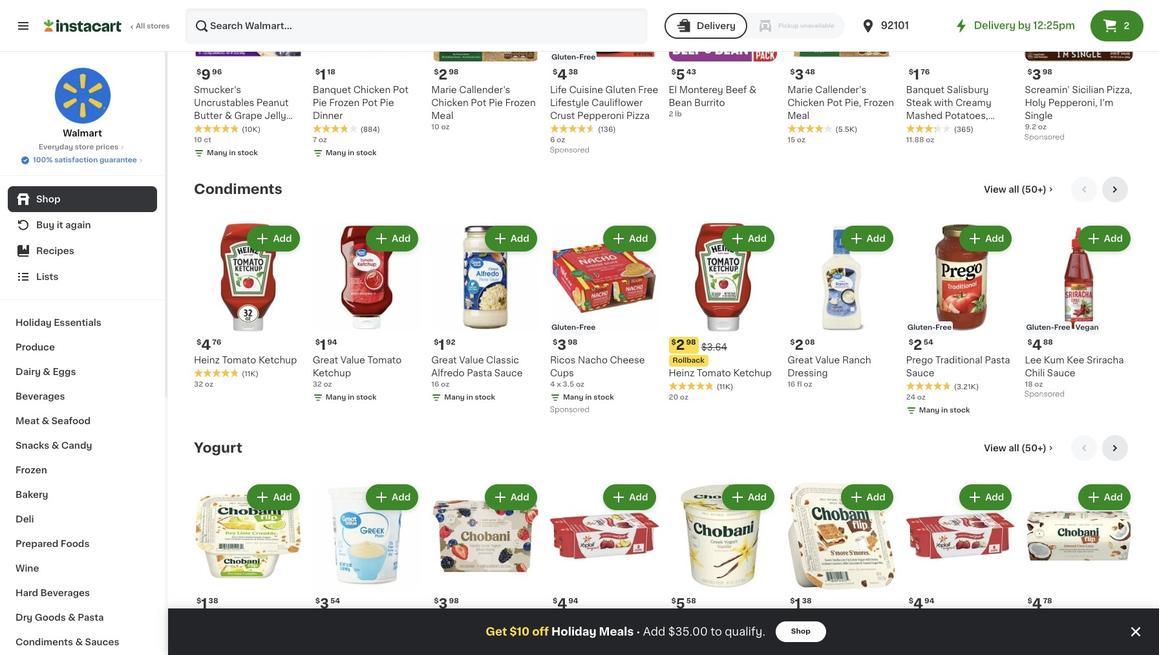 Task type: locate. For each thing, give the bounding box(es) containing it.
1 view from the top
[[985, 185, 1007, 194]]

view all (50+) button for prego traditional pasta sauce
[[979, 177, 1061, 203]]

76 up steak at the top right of the page
[[921, 69, 930, 76]]

1 vertical spatial heinz
[[669, 369, 695, 378]]

shop inside button
[[792, 628, 811, 635]]

great inside great value classic alfredo pasta sauce 16 oz
[[432, 356, 457, 365]]

fat down on
[[432, 640, 446, 649]]

1 marie from the left
[[432, 86, 457, 95]]

many down alfredo
[[445, 394, 465, 401]]

1 vertical spatial fat
[[732, 627, 747, 636]]

recipes
[[36, 246, 74, 255]]

0 horizontal spatial 76
[[212, 339, 221, 346]]

sponsored badge image for screamin' sicilian pizza, holy pepperoni, i'm single
[[1025, 134, 1065, 141]]

free up cuisine
[[580, 54, 596, 61]]

oz inside lee kum kee sriracha chili sauce 18 oz
[[1035, 381, 1044, 388]]

0 horizontal spatial $ 1 38
[[197, 597, 218, 610]]

1 horizontal spatial callender's
[[816, 86, 867, 95]]

holy
[[1025, 98, 1047, 108]]

vegan
[[1076, 324, 1099, 331]]

100% satisfaction guarantee
[[33, 157, 137, 164]]

1 32 from the left
[[194, 381, 203, 388]]

free inside life cuisine gluten free lifestyle cauliflower crust pepperoni pizza
[[639, 86, 659, 95]]

32 down $ 4 76
[[194, 381, 203, 388]]

chobani inside chobani flip low-fat greek yogurt s'mores s'mores
[[788, 614, 826, 623]]

fat inside chobani mixed berry on bottom vanilla low- fat greek yogurt
[[432, 640, 446, 649]]

callender's inside marie callender's chicken pot pie, frozen meal
[[816, 86, 867, 95]]

yogurt inside chobani flip low-fat greek yogurt s'mores s'mores
[[817, 627, 847, 636]]

16 left fl
[[788, 381, 796, 388]]

2 horizontal spatial ketchup
[[734, 369, 772, 378]]

holiday up produce
[[16, 318, 52, 327]]

lb
[[675, 111, 682, 118]]

free left el
[[639, 86, 659, 95]]

vanilla down mixed
[[482, 627, 511, 636]]

1 $ 4 94 from the left
[[553, 597, 579, 610]]

kee
[[1067, 356, 1085, 365]]

item carousel region
[[194, 177, 1134, 425], [194, 435, 1134, 655]]

chicken inside marie callender's chicken pot pie, frozen meal
[[788, 98, 825, 108]]

0 vertical spatial 54
[[924, 339, 934, 346]]

2 $ 1 38 from the left
[[790, 597, 812, 610]]

1 horizontal spatial 10
[[432, 124, 440, 131]]

fat right to
[[732, 627, 747, 636]]

view all (50+) button for 4
[[979, 435, 1061, 461]]

$ for banquet chicken pot pie frozen pot pie dinner
[[315, 69, 320, 76]]

i'm
[[1100, 98, 1114, 108]]

$3.64
[[702, 343, 728, 352]]

marie for marie callender's chicken pot pie, frozen meal
[[788, 86, 813, 95]]

great for great value tomato ketchup
[[313, 356, 338, 365]]

meal inside marie callender's chicken pot pie frozen meal 10 oz
[[432, 111, 454, 120]]

$ inside $ 5 58
[[672, 598, 676, 605]]

marie inside marie callender's chicken pot pie frozen meal 10 oz
[[432, 86, 457, 95]]

1 vertical spatial pasta
[[467, 369, 492, 378]]

0 horizontal spatial marie
[[432, 86, 457, 95]]

2 inside "$2.98 original price: $3.64" element
[[676, 338, 685, 352]]

buy it again link
[[8, 212, 157, 238]]

gluten- for 4
[[552, 54, 580, 61]]

0 horizontal spatial $ 2 98
[[434, 68, 459, 82]]

0 vertical spatial (50+)
[[1022, 185, 1047, 194]]

1 vertical spatial low-
[[513, 627, 536, 636]]

0 horizontal spatial 10
[[194, 137, 202, 144]]

holiday down yoplait
[[552, 627, 597, 637]]

5 left the 43
[[676, 68, 685, 82]]

2 horizontal spatial great
[[788, 356, 813, 365]]

beverages up dry goods & pasta
[[40, 589, 90, 598]]

4
[[558, 68, 567, 82], [201, 338, 211, 352], [1033, 338, 1042, 352], [550, 381, 555, 388], [558, 597, 567, 610], [914, 597, 924, 610], [1033, 597, 1042, 610]]

0 vertical spatial 18
[[327, 69, 336, 76]]

great down $ 1 94
[[313, 356, 338, 365]]

2 horizontal spatial tomato
[[697, 369, 731, 378]]

$ 4 94
[[553, 597, 579, 610], [909, 597, 935, 610]]

0 horizontal spatial ketchup
[[259, 356, 297, 365]]

banquet for pie
[[313, 86, 351, 95]]

0 vertical spatial $ 3 98
[[1028, 68, 1053, 82]]

0 vertical spatial vanilla
[[710, 614, 739, 623]]

1 (50+) from the top
[[1022, 185, 1047, 194]]

classic
[[486, 356, 519, 365]]

2 inside el monterey beef & bean burrito 2 lb
[[669, 111, 674, 118]]

3 for ricos nacho cheese cups
[[558, 338, 567, 352]]

1 vertical spatial cups
[[550, 640, 574, 649]]

gluten- up $ 2 54
[[908, 324, 936, 331]]

2 horizontal spatial chobani
[[788, 614, 826, 623]]

greek inside chobani flip low-fat greek yogurt s'mores s'mores
[[788, 627, 815, 636]]

dinner
[[313, 111, 343, 120]]

2 all from the top
[[1009, 444, 1020, 453]]

$ for chobani flip low-fat greek yogurt s'mores s'mores
[[790, 598, 795, 605]]

$ inside $ 4 76
[[197, 339, 201, 346]]

1 horizontal spatial chobani
[[669, 614, 707, 623]]

1 horizontal spatial s'mores
[[850, 627, 887, 636]]

16 inside great value classic alfredo pasta sauce 16 oz
[[432, 381, 439, 388]]

2 horizontal spatial fat
[[870, 614, 884, 623]]

1 great from the left
[[313, 356, 338, 365]]

delivery by 12:25pm
[[975, 21, 1076, 30]]

beverages down dairy & eggs in the left bottom of the page
[[16, 392, 65, 401]]

$ for yoplait strawberry and harvest peach yogurt cups
[[553, 598, 558, 605]]

all stores
[[136, 23, 170, 30]]

94
[[327, 339, 337, 346], [569, 598, 579, 605], [925, 598, 935, 605]]

sponsored badge image for ricos nacho cheese cups
[[550, 406, 589, 414]]

frozen up 11.88 oz
[[907, 124, 937, 133]]

18 down chili
[[1025, 381, 1033, 388]]

1 banquet from the left
[[313, 86, 351, 95]]

0 horizontal spatial fat
[[432, 640, 446, 649]]

tomato for 32 oz
[[222, 356, 256, 365]]

stock down great value tomato ketchup 32 oz
[[356, 394, 377, 401]]

2 up prego
[[914, 338, 923, 352]]

pasta inside prego traditional pasta sauce
[[985, 356, 1011, 365]]

s'mores
[[850, 627, 887, 636], [788, 640, 825, 649]]

0 horizontal spatial value
[[341, 356, 365, 365]]

vanilla inside chobani mixed berry on bottom vanilla low- fat greek yogurt
[[482, 627, 511, 636]]

cups inside yoplait strawberry and harvest peach yogurt cups
[[550, 640, 574, 649]]

38 inside $ 4 38
[[569, 69, 578, 76]]

2 cups from the top
[[550, 640, 574, 649]]

yogurt inside chobani mixed berry on bottom vanilla low- fat greek yogurt
[[478, 640, 508, 649]]

stock down (884)
[[356, 150, 377, 157]]

94 for great value tomato ketchup
[[327, 339, 337, 346]]

& right 'beef'
[[750, 86, 757, 95]]

98 for screamin' sicilian pizza, holy pepperoni, i'm single
[[1043, 69, 1053, 76]]

1 $ 1 38 from the left
[[197, 597, 218, 610]]

0 horizontal spatial $ 3 98
[[434, 597, 459, 610]]

$ 4 38
[[553, 68, 578, 82]]

banquet salisbury steak with creamy mashed potatoes, frozen meal
[[907, 86, 992, 133]]

0 vertical spatial $ 2 98
[[434, 68, 459, 82]]

sauces
[[85, 638, 119, 647]]

1 vertical spatial $ 2 98
[[672, 338, 696, 352]]

ranch
[[843, 356, 872, 365]]

sauce down kum
[[1048, 369, 1076, 378]]

1 horizontal spatial low-
[[847, 614, 870, 623]]

0 horizontal spatial tomato
[[222, 356, 256, 365]]

0 vertical spatial pasta
[[985, 356, 1011, 365]]

gluten- up ricos
[[552, 324, 580, 331]]

free left vegan
[[1055, 324, 1071, 331]]

$ 2 98 up marie callender's chicken pot pie frozen meal 10 oz
[[434, 68, 459, 82]]

oz
[[441, 124, 450, 131], [1039, 124, 1047, 131], [319, 137, 327, 144], [557, 137, 565, 144], [797, 137, 806, 144], [926, 137, 935, 144], [205, 381, 213, 388], [324, 381, 332, 388], [441, 381, 450, 388], [576, 381, 585, 388], [804, 381, 813, 388], [1035, 381, 1044, 388], [680, 394, 689, 401], [918, 394, 926, 401]]

10
[[432, 124, 440, 131], [194, 137, 202, 144]]

1 vertical spatial $ 3 98
[[553, 338, 578, 352]]

fl
[[797, 381, 802, 388]]

pot inside marie callender's chicken pot pie frozen meal 10 oz
[[471, 98, 487, 108]]

0 vertical spatial view all (50+) button
[[979, 177, 1061, 203]]

3 chobani from the left
[[788, 614, 826, 623]]

value inside great value ranch dressing 16 fl oz
[[816, 356, 840, 365]]

low- inside chobani flip low-fat greek yogurt s'mores s'mores
[[847, 614, 870, 623]]

fat right flip on the right of page
[[870, 614, 884, 623]]

$ inside $ 1 94
[[315, 339, 320, 346]]

$ inside $ 2 08
[[790, 339, 795, 346]]

3 value from the left
[[816, 356, 840, 365]]

sponsored badge image down 6 oz
[[550, 147, 589, 154]]

1 horizontal spatial great
[[432, 356, 457, 365]]

ketchup for 32 oz
[[259, 356, 297, 365]]

1 horizontal spatial marie
[[788, 86, 813, 95]]

delivery inside button
[[697, 21, 736, 30]]

great value classic alfredo pasta sauce 16 oz
[[432, 356, 523, 388]]

greek right qualify.
[[788, 627, 815, 636]]

again
[[65, 221, 91, 230]]

None search field
[[185, 8, 648, 44]]

2 view all (50+) button from the top
[[979, 435, 1061, 461]]

low- inside chobani mixed berry on bottom vanilla low- fat greek yogurt
[[513, 627, 536, 636]]

$ 2 98
[[434, 68, 459, 82], [672, 338, 696, 352]]

potatoes,
[[945, 111, 989, 120]]

gluten-free for 3
[[552, 324, 596, 331]]

2 chobani from the left
[[669, 614, 707, 623]]

2 32 from the left
[[313, 381, 322, 388]]

76 inside $ 4 76
[[212, 339, 221, 346]]

heinz tomato ketchup for 20 oz
[[669, 369, 772, 378]]

berry
[[502, 614, 527, 623]]

0 vertical spatial (11k)
[[242, 371, 259, 378]]

$ inside $ 4 78
[[1028, 598, 1033, 605]]

98 up 'screamin''
[[1043, 69, 1053, 76]]

gluten- up $ 4 38
[[552, 54, 580, 61]]

98
[[449, 69, 459, 76], [1043, 69, 1053, 76], [568, 339, 578, 346], [686, 339, 696, 346], [449, 598, 459, 605]]

meal inside marie callender's chicken pot pie, frozen meal
[[788, 111, 810, 120]]

2
[[1124, 21, 1130, 30], [439, 68, 448, 82], [669, 111, 674, 118], [676, 338, 685, 352], [795, 338, 804, 352], [914, 338, 923, 352]]

banquet up steak at the top right of the page
[[907, 86, 945, 95]]

$ inside $ 1 92
[[434, 339, 439, 346]]

value inside great value tomato ketchup 32 oz
[[341, 356, 365, 365]]

pie
[[313, 98, 327, 108], [380, 98, 394, 108], [489, 98, 503, 108]]

1 cups from the top
[[550, 369, 574, 378]]

many down 3.5
[[563, 394, 584, 401]]

many in stock
[[207, 150, 258, 157], [326, 150, 377, 157], [326, 394, 377, 401], [445, 394, 496, 401], [563, 394, 614, 401], [920, 407, 971, 414]]

stores
[[147, 23, 170, 30]]

0 horizontal spatial 32
[[194, 381, 203, 388]]

frozen up dinner
[[329, 98, 360, 108]]

condiments inside item carousel 'region'
[[194, 183, 283, 196]]

$ inside $ 1 18
[[315, 69, 320, 76]]

94 inside $ 1 94
[[327, 339, 337, 346]]

0 vertical spatial 76
[[921, 69, 930, 76]]

greek inside "chobani vanilla blended non-fat greek yogurt"
[[749, 627, 776, 636]]

& left candy
[[52, 441, 59, 450]]

$ 4 78
[[1028, 597, 1053, 610]]

beverages
[[16, 392, 65, 401], [40, 589, 90, 598]]

chobani for 5
[[669, 614, 707, 623]]

frozen inside marie callender's chicken pot pie frozen meal 10 oz
[[505, 98, 536, 108]]

chili
[[1025, 369, 1045, 378]]

deli link
[[8, 507, 157, 532]]

great up alfredo
[[432, 356, 457, 365]]

vanilla inside "chobani vanilla blended non-fat greek yogurt"
[[710, 614, 739, 623]]

marie inside marie callender's chicken pot pie, frozen meal
[[788, 86, 813, 95]]

dry goods & pasta
[[16, 613, 104, 622]]

1 horizontal spatial 18
[[1025, 381, 1033, 388]]

1 for banquet chicken pot pie frozen pot pie dinner
[[320, 68, 326, 82]]

1 vertical spatial all
[[1009, 444, 1020, 453]]

2 marie from the left
[[788, 86, 813, 95]]

1 item carousel region from the top
[[194, 177, 1134, 425]]

&
[[750, 86, 757, 95], [225, 111, 232, 120], [43, 367, 50, 376], [42, 417, 49, 426], [52, 441, 59, 450], [68, 613, 76, 622], [75, 638, 83, 647]]

2 horizontal spatial greek
[[788, 627, 815, 636]]

2 view from the top
[[985, 444, 1007, 453]]

5 for el monterey beef & bean burrito
[[676, 68, 685, 82]]

0 vertical spatial low-
[[847, 614, 870, 623]]

sauce down classic
[[495, 369, 523, 378]]

98 for chobani mixed berry on bottom vanilla low- fat greek yogurt
[[449, 598, 459, 605]]

10 inside marie callender's chicken pot pie frozen meal 10 oz
[[432, 124, 440, 131]]

3 great from the left
[[788, 356, 813, 365]]

many in stock down 3.5
[[563, 394, 614, 401]]

1 vertical spatial holiday
[[552, 627, 597, 637]]

many in stock down ct in the top left of the page
[[207, 150, 258, 157]]

0 horizontal spatial pasta
[[78, 613, 104, 622]]

0 vertical spatial shop
[[36, 195, 60, 204]]

cuisine
[[569, 86, 603, 95]]

heinz down $ 4 76
[[194, 356, 220, 365]]

everyday
[[39, 144, 73, 151]]

frozen left 'lifestyle' at top
[[505, 98, 536, 108]]

all
[[136, 23, 145, 30]]

product group
[[550, 0, 659, 157], [1025, 0, 1134, 144], [194, 223, 302, 390], [313, 223, 421, 405], [432, 223, 540, 405], [550, 223, 659, 417], [669, 223, 778, 403], [788, 223, 896, 390], [907, 223, 1015, 418], [1025, 223, 1134, 402], [194, 482, 302, 655], [313, 482, 421, 649], [432, 482, 540, 655], [550, 482, 659, 655], [669, 482, 778, 655], [788, 482, 896, 655], [907, 482, 1015, 655], [1025, 482, 1134, 655]]

gluten-
[[552, 54, 580, 61], [552, 324, 580, 331], [908, 324, 936, 331], [1027, 324, 1055, 331]]

sauce down prego
[[907, 369, 935, 378]]

value inside great value classic alfredo pasta sauce 16 oz
[[459, 356, 484, 365]]

0 vertical spatial cups
[[550, 369, 574, 378]]

1 horizontal spatial pie
[[380, 98, 394, 108]]

greek right the non-
[[749, 627, 776, 636]]

meal inside banquet salisbury steak with creamy mashed potatoes, frozen meal
[[940, 124, 962, 133]]

$ inside $ 5 43
[[672, 69, 676, 76]]

5 left 58
[[676, 597, 685, 610]]

oz inside great value ranch dressing 16 fl oz
[[804, 381, 813, 388]]

18 inside $ 1 18
[[327, 69, 336, 76]]

92101 button
[[861, 8, 938, 44]]

1 vertical spatial view all (50+) button
[[979, 435, 1061, 461]]

$ 3 98 up 'screamin''
[[1028, 68, 1053, 82]]

98 up the bottom
[[449, 598, 459, 605]]

condiments down goods
[[16, 638, 73, 647]]

pasta left lee
[[985, 356, 1011, 365]]

1 view all (50+) button from the top
[[979, 177, 1061, 203]]

$ inside $ 3 54
[[315, 598, 320, 605]]

chobani for 1
[[788, 614, 826, 623]]

16
[[432, 381, 439, 388], [788, 381, 796, 388]]

$ for prego traditional pasta sauce
[[909, 339, 914, 346]]

2 horizontal spatial value
[[816, 356, 840, 365]]

holiday essentials
[[16, 318, 101, 327]]

recipes link
[[8, 238, 157, 264]]

$ inside $ 3 48
[[790, 69, 795, 76]]

54 inside $ 2 54
[[924, 339, 934, 346]]

sauce inside great value classic alfredo pasta sauce 16 oz
[[495, 369, 523, 378]]

chobani inside "chobani vanilla blended non-fat greek yogurt"
[[669, 614, 707, 623]]

2 view all (50+) from the top
[[985, 444, 1047, 453]]

2 item carousel region from the top
[[194, 435, 1134, 655]]

2 sauce from the left
[[907, 369, 935, 378]]

dressing
[[788, 369, 828, 378]]

0 horizontal spatial condiments
[[16, 638, 73, 647]]

1 horizontal spatial 76
[[921, 69, 930, 76]]

48
[[806, 69, 816, 76]]

delivery for delivery by 12:25pm
[[975, 21, 1016, 30]]

pasta up the condiments & sauces link
[[78, 613, 104, 622]]

0 horizontal spatial banquet
[[313, 86, 351, 95]]

great up dressing
[[788, 356, 813, 365]]

1 view all (50+) from the top
[[985, 185, 1047, 194]]

callender's inside marie callender's chicken pot pie frozen meal 10 oz
[[459, 86, 511, 95]]

free up nacho
[[580, 324, 596, 331]]

0 horizontal spatial chicken
[[354, 86, 391, 95]]

2 up pizza,
[[1124, 21, 1130, 30]]

prego traditional pasta sauce
[[907, 356, 1011, 378]]

shop up buy
[[36, 195, 60, 204]]

1 vertical spatial beverages
[[40, 589, 90, 598]]

banquet inside banquet salisbury steak with creamy mashed potatoes, frozen meal
[[907, 86, 945, 95]]

1 chobani from the left
[[432, 614, 470, 623]]

0 vertical spatial all
[[1009, 185, 1020, 194]]

gluten-free up ricos
[[552, 324, 596, 331]]

92101
[[881, 21, 910, 30]]

stock down (10k)
[[238, 150, 258, 157]]

blended
[[669, 627, 707, 636]]

$ inside $ 4 88
[[1028, 339, 1033, 346]]

1 vertical spatial view all (50+)
[[985, 444, 1047, 453]]

ketchup inside great value tomato ketchup 32 oz
[[313, 369, 351, 378]]

sponsored badge image down chili
[[1025, 391, 1065, 398]]

1 horizontal spatial fat
[[732, 627, 747, 636]]

1 horizontal spatial $ 1 38
[[790, 597, 812, 610]]

$ 4 76
[[197, 338, 221, 352]]

2 horizontal spatial sauce
[[1048, 369, 1076, 378]]

1 horizontal spatial 54
[[924, 339, 934, 346]]

mixed
[[472, 614, 500, 623]]

0 horizontal spatial meal
[[432, 111, 454, 120]]

chobani left flip on the right of page
[[788, 614, 826, 623]]

chicken inside marie callender's chicken pot pie frozen meal 10 oz
[[432, 98, 469, 108]]

heinz tomato ketchup down $ 4 76
[[194, 356, 297, 365]]

0 horizontal spatial 94
[[327, 339, 337, 346]]

bakery link
[[8, 483, 157, 507]]

banquet inside banquet chicken pot pie frozen pot pie dinner
[[313, 86, 351, 95]]

1 horizontal spatial heinz tomato ketchup
[[669, 369, 772, 378]]

3 for screamin' sicilian pizza, holy pepperoni, i'm single
[[1033, 68, 1042, 82]]

pasta inside dry goods & pasta link
[[78, 613, 104, 622]]

holiday inside get $10 off holiday meals • add $35.00 to qualify.
[[552, 627, 597, 637]]

1 horizontal spatial banquet
[[907, 86, 945, 95]]

in down prego traditional pasta sauce
[[942, 407, 948, 414]]

2 banquet from the left
[[907, 86, 945, 95]]

low- right flip on the right of page
[[847, 614, 870, 623]]

76 up 32 oz
[[212, 339, 221, 346]]

snacks
[[16, 441, 49, 450]]

98 for ricos nacho cheese cups
[[568, 339, 578, 346]]

2 horizontal spatial 38
[[802, 598, 812, 605]]

1 16 from the left
[[432, 381, 439, 388]]

cups inside ricos nacho cheese cups 4 x 3.5 oz
[[550, 369, 574, 378]]

(50+) for prego traditional pasta sauce
[[1022, 185, 1047, 194]]

$ 1 38
[[197, 597, 218, 610], [790, 597, 812, 610]]

2 vertical spatial fat
[[432, 640, 446, 649]]

78
[[1044, 598, 1053, 605]]

x
[[557, 381, 561, 388]]

0 horizontal spatial s'mores
[[788, 640, 825, 649]]

oz inside screamin' sicilian pizza, holy pepperoni, i'm single 9.2 oz
[[1039, 124, 1047, 131]]

lifestyle
[[550, 98, 590, 108]]

3 pie from the left
[[489, 98, 503, 108]]

38 for life
[[569, 69, 578, 76]]

goods
[[35, 613, 66, 622]]

0 horizontal spatial $ 4 94
[[553, 597, 579, 610]]

16 down alfredo
[[432, 381, 439, 388]]

2 (50+) from the top
[[1022, 444, 1047, 453]]

2 16 from the left
[[788, 381, 796, 388]]

cheese
[[610, 356, 645, 365]]

gluten- for 2
[[908, 324, 936, 331]]

1 vertical spatial 10
[[194, 137, 202, 144]]

sauce
[[495, 369, 523, 378], [907, 369, 935, 378], [1048, 369, 1076, 378]]

gluten-free vegan
[[1027, 324, 1099, 331]]

dairy
[[16, 367, 41, 376]]

16 inside great value ranch dressing 16 fl oz
[[788, 381, 796, 388]]

2 left lb
[[669, 111, 674, 118]]

1 for chobani flip low-fat greek yogurt s'mores s'mores
[[795, 597, 801, 610]]

0 horizontal spatial callender's
[[459, 86, 511, 95]]

0 vertical spatial fat
[[870, 614, 884, 623]]

$ for marie callender's chicken pot pie, frozen meal
[[790, 69, 795, 76]]

condiments & sauces
[[16, 638, 119, 647]]

sponsored badge image down 3.5
[[550, 406, 589, 414]]

76
[[921, 69, 930, 76], [212, 339, 221, 346]]

1 5 from the top
[[676, 68, 685, 82]]

0 vertical spatial heinz
[[194, 356, 220, 365]]

sauce inside lee kum kee sriracha chili sauce 18 oz
[[1048, 369, 1076, 378]]

pasta down classic
[[467, 369, 492, 378]]

oz inside great value classic alfredo pasta sauce 16 oz
[[441, 381, 450, 388]]

0 vertical spatial heinz tomato ketchup
[[194, 356, 297, 365]]

tomato for 20 oz
[[697, 369, 731, 378]]

3 sauce from the left
[[1048, 369, 1076, 378]]

(3.21k)
[[955, 383, 979, 391]]

2 value from the left
[[459, 356, 484, 365]]

service type group
[[665, 13, 845, 39]]

value for dressing
[[816, 356, 840, 365]]

0 horizontal spatial shop
[[36, 195, 60, 204]]

11.88
[[907, 137, 925, 144]]

stock
[[238, 150, 258, 157], [356, 150, 377, 157], [356, 394, 377, 401], [475, 394, 496, 401], [594, 394, 614, 401], [950, 407, 971, 414]]

sponsored badge image for lee kum kee sriracha chili sauce
[[1025, 391, 1065, 398]]

1 callender's from the left
[[459, 86, 511, 95]]

ct
[[204, 137, 211, 144]]

9.2
[[1025, 124, 1037, 131]]

free for 3
[[580, 324, 596, 331]]

$ inside the $ 1 76
[[909, 69, 914, 76]]

1 horizontal spatial vanilla
[[710, 614, 739, 623]]

76 inside the $ 1 76
[[921, 69, 930, 76]]

1 value from the left
[[341, 356, 365, 365]]

$ for banquet salisbury steak with creamy mashed potatoes, frozen meal
[[909, 69, 914, 76]]

heinz tomato ketchup
[[194, 356, 297, 365], [669, 369, 772, 378]]

88
[[1044, 339, 1054, 346]]

sponsored badge image down 9.2
[[1025, 134, 1065, 141]]

fat inside "chobani vanilla blended non-fat greek yogurt"
[[732, 627, 747, 636]]

2 horizontal spatial pasta
[[985, 356, 1011, 365]]

(11k) for 20 oz
[[717, 383, 734, 391]]

view all (50+) for 4
[[985, 444, 1047, 453]]

18 up banquet chicken pot pie frozen pot pie dinner
[[327, 69, 336, 76]]

heinz tomato ketchup down $3.64
[[669, 369, 772, 378]]

1 vertical spatial (11k)
[[717, 383, 734, 391]]

54 inside $ 3 54
[[330, 598, 340, 605]]

1 sauce from the left
[[495, 369, 523, 378]]

holiday essentials link
[[8, 310, 157, 335]]

free for 2
[[936, 324, 952, 331]]

2 up rollback
[[676, 338, 685, 352]]

great inside great value tomato ketchup 32 oz
[[313, 356, 338, 365]]

view for prego traditional pasta sauce
[[985, 185, 1007, 194]]

ricos
[[550, 356, 576, 365]]

everyday store prices
[[39, 144, 119, 151]]

2 horizontal spatial chicken
[[788, 98, 825, 108]]

in down great value classic alfredo pasta sauce 16 oz
[[467, 394, 473, 401]]

4 inside ricos nacho cheese cups 4 x 3.5 oz
[[550, 381, 555, 388]]

yogurt inside yoplait strawberry and harvest peach yogurt cups
[[619, 627, 649, 636]]

hard beverages
[[16, 589, 90, 598]]

sponsored badge image
[[1025, 134, 1065, 141], [550, 147, 589, 154], [1025, 391, 1065, 398], [550, 406, 589, 414]]

2 great from the left
[[432, 356, 457, 365]]

$ for marie callender's chicken pot pie frozen meal
[[434, 69, 439, 76]]

great
[[313, 356, 338, 365], [432, 356, 457, 365], [788, 356, 813, 365]]

0 horizontal spatial low-
[[513, 627, 536, 636]]

vanilla up the non-
[[710, 614, 739, 623]]

frozen right the pie,
[[864, 98, 895, 108]]

low- down the berry
[[513, 627, 536, 636]]

low-
[[847, 614, 870, 623], [513, 627, 536, 636]]

many in stock down 24 oz
[[920, 407, 971, 414]]

gluten-free for 2
[[908, 324, 952, 331]]

$ 2 98 up rollback
[[672, 338, 696, 352]]

greek down the bottom
[[448, 640, 475, 649]]

stock down ricos nacho cheese cups 4 x 3.5 oz
[[594, 394, 614, 401]]

heinz down rollback
[[669, 369, 695, 378]]

free up traditional
[[936, 324, 952, 331]]

meal for marie callender's chicken pot pie, frozen meal
[[788, 111, 810, 120]]

$ inside $ 2 54
[[909, 339, 914, 346]]

1 horizontal spatial condiments
[[194, 183, 283, 196]]

$ 1 94
[[315, 338, 337, 352]]

$ inside $ 9 96
[[197, 69, 201, 76]]

1 horizontal spatial value
[[459, 356, 484, 365]]

all for prego traditional pasta sauce
[[1009, 185, 1020, 194]]

sicilian
[[1073, 86, 1105, 95]]

pot
[[393, 86, 409, 95], [362, 98, 378, 108], [471, 98, 487, 108], [827, 98, 843, 108]]

1 vertical spatial s'mores
[[788, 640, 825, 649]]

2 callender's from the left
[[816, 86, 867, 95]]

1 horizontal spatial pasta
[[467, 369, 492, 378]]

qualify.
[[725, 627, 766, 637]]

(50+) for 4
[[1022, 444, 1047, 453]]

beverages link
[[8, 384, 157, 409]]

$ 3 98 up on
[[434, 597, 459, 610]]

& down 'uncrustables' at top
[[225, 111, 232, 120]]

98 up rollback
[[686, 339, 696, 346]]

1 horizontal spatial shop
[[792, 628, 811, 635]]

1 vertical spatial condiments
[[16, 638, 73, 647]]

heinz for 20
[[669, 369, 695, 378]]

gluten-free
[[552, 54, 596, 61], [552, 324, 596, 331], [908, 324, 952, 331]]

32 down $ 1 94
[[313, 381, 322, 388]]

tomato inside great value tomato ketchup 32 oz
[[368, 356, 402, 365]]

1 all from the top
[[1009, 185, 1020, 194]]

condiments down ct in the top left of the page
[[194, 183, 283, 196]]

0 vertical spatial 5
[[676, 68, 685, 82]]

great inside great value ranch dressing 16 fl oz
[[788, 356, 813, 365]]

view all (50+) button
[[979, 177, 1061, 203], [979, 435, 1061, 461]]

2 vertical spatial $ 3 98
[[434, 597, 459, 610]]

0 horizontal spatial (11k)
[[242, 371, 259, 378]]

0 horizontal spatial heinz tomato ketchup
[[194, 356, 297, 365]]

seafood
[[51, 417, 91, 426]]

1 vertical spatial shop
[[792, 628, 811, 635]]

0 vertical spatial 10
[[432, 124, 440, 131]]

$ inside $ 4 38
[[553, 69, 558, 76]]

1 horizontal spatial meal
[[788, 111, 810, 120]]

$ 3 98 up ricos
[[553, 338, 578, 352]]

chobani inside chobani mixed berry on bottom vanilla low- fat greek yogurt
[[432, 614, 470, 623]]

5 inside item carousel 'region'
[[676, 597, 685, 610]]

& right meat
[[42, 417, 49, 426]]

0 horizontal spatial 18
[[327, 69, 336, 76]]

2 5 from the top
[[676, 597, 685, 610]]

sauce for chili
[[1048, 369, 1076, 378]]

0 horizontal spatial delivery
[[697, 21, 736, 30]]



Task type: describe. For each thing, give the bounding box(es) containing it.
gluten- for 3
[[552, 324, 580, 331]]

prepared
[[16, 539, 58, 548]]

& left sauces
[[75, 638, 83, 647]]

in down sandwich
[[229, 150, 236, 157]]

in down great value tomato ketchup 32 oz
[[348, 394, 355, 401]]

prego
[[907, 356, 934, 365]]

on
[[432, 627, 443, 636]]

15 oz
[[788, 137, 806, 144]]

oz inside marie callender's chicken pot pie frozen meal 10 oz
[[441, 124, 450, 131]]

2 $ 4 94 from the left
[[909, 597, 935, 610]]

walmart link
[[54, 67, 111, 140]]

2 pie from the left
[[380, 98, 394, 108]]

produce link
[[8, 335, 157, 360]]

greek inside chobani mixed berry on bottom vanilla low- fat greek yogurt
[[448, 640, 475, 649]]

sauce for pasta
[[495, 369, 523, 378]]

ricos nacho cheese cups 4 x 3.5 oz
[[550, 356, 645, 388]]

gluten-free for 4
[[552, 54, 596, 61]]

$ for great value tomato ketchup
[[315, 339, 320, 346]]

by
[[1019, 21, 1031, 30]]

$ 2 54
[[909, 338, 934, 352]]

many down 24 oz
[[920, 407, 940, 414]]

yoplait
[[550, 614, 581, 623]]

32 inside great value tomato ketchup 32 oz
[[313, 381, 322, 388]]

smucker's uncrustables peanut butter & grape jelly sandwich
[[194, 86, 289, 133]]

hard
[[16, 589, 38, 598]]

dairy & eggs
[[16, 367, 76, 376]]

view for 4
[[985, 444, 1007, 453]]

Search field
[[186, 9, 647, 43]]

guarantee
[[100, 157, 137, 164]]

frozen inside marie callender's chicken pot pie, frozen meal
[[864, 98, 895, 108]]

$ for great value ranch dressing
[[790, 339, 795, 346]]

0 horizontal spatial 38
[[209, 598, 218, 605]]

$ for heinz tomato ketchup
[[197, 339, 201, 346]]

$2.98 original price: $3.64 element
[[669, 337, 778, 354]]

& inside el monterey beef & bean burrito 2 lb
[[750, 86, 757, 95]]

10 ct
[[194, 137, 211, 144]]

3 for marie callender's chicken pot pie, frozen meal
[[795, 68, 804, 82]]

marie for marie callender's chicken pot pie frozen meal 10 oz
[[432, 86, 457, 95]]

0 vertical spatial holiday
[[16, 318, 52, 327]]

$ 3 98 for chobani mixed berry on bottom vanilla low- fat greek yogurt
[[434, 597, 459, 610]]

item carousel region containing condiments
[[194, 177, 1134, 425]]

oz inside great value tomato ketchup 32 oz
[[324, 381, 332, 388]]

$ for chobani vanilla blended non-fat greek yogurt
[[672, 598, 676, 605]]

$ for lee kum kee sriracha chili sauce
[[1028, 339, 1033, 346]]

eggs
[[53, 367, 76, 376]]

screamin'
[[1025, 86, 1070, 95]]

store
[[75, 144, 94, 151]]

3.5
[[563, 381, 575, 388]]

prepared foods
[[16, 539, 90, 548]]

in down ricos nacho cheese cups 4 x 3.5 oz
[[585, 394, 592, 401]]

•
[[637, 627, 641, 637]]

in down banquet chicken pot pie frozen pot pie dinner
[[348, 150, 355, 157]]

96
[[212, 69, 222, 76]]

alfredo
[[432, 369, 465, 378]]

$ 3 48
[[790, 68, 816, 82]]

value for ketchup
[[341, 356, 365, 365]]

18 inside lee kum kee sriracha chili sauce 18 oz
[[1025, 381, 1033, 388]]

view all (50+) for prego traditional pasta sauce
[[985, 185, 1047, 194]]

32 oz
[[194, 381, 213, 388]]

9
[[201, 68, 211, 82]]

$ 1 18
[[315, 68, 336, 82]]

yogurt inside "chobani vanilla blended non-fat greek yogurt"
[[669, 640, 699, 649]]

great for great value classic alfredo pasta sauce
[[432, 356, 457, 365]]

11.88 oz
[[907, 137, 935, 144]]

& left eggs
[[43, 367, 50, 376]]

1 pie from the left
[[313, 98, 327, 108]]

54 for 3
[[330, 598, 340, 605]]

prices
[[96, 144, 119, 151]]

peanut
[[257, 98, 289, 108]]

condiments & sauces link
[[8, 630, 157, 655]]

heinz tomato ketchup for 32 oz
[[194, 356, 297, 365]]

chicken for marie callender's chicken pot pie, frozen meal
[[788, 98, 825, 108]]

stock down (3.21k)
[[950, 407, 971, 414]]

5 for chobani vanilla blended non-fat greek yogurt
[[676, 597, 685, 610]]

condiments for condiments
[[194, 183, 283, 196]]

94 for yoplait strawberry and harvest peach yogurt cups
[[569, 598, 579, 605]]

38 for chobani
[[802, 598, 812, 605]]

1 for great value classic alfredo pasta sauce
[[439, 338, 445, 352]]

sponsored badge image for life cuisine gluten free lifestyle cauliflower crust pepperoni pizza
[[550, 147, 589, 154]]

2 inside 2 button
[[1124, 21, 1130, 30]]

off
[[532, 627, 549, 637]]

$ 3 98 for ricos nacho cheese cups
[[553, 338, 578, 352]]

2 left 08
[[795, 338, 804, 352]]

$ for great value classic alfredo pasta sauce
[[434, 339, 439, 346]]

pie inside marie callender's chicken pot pie frozen meal 10 oz
[[489, 98, 503, 108]]

$ 3 98 for screamin' sicilian pizza, holy pepperoni, i'm single
[[1028, 68, 1053, 82]]

many down 7 oz
[[326, 150, 346, 157]]

24 oz
[[907, 394, 926, 401]]

$ for life cuisine gluten free lifestyle cauliflower crust pepperoni pizza
[[553, 69, 558, 76]]

instacart logo image
[[44, 18, 122, 34]]

$ for ricos nacho cheese cups
[[553, 339, 558, 346]]

strawberry
[[583, 614, 633, 623]]

chicken inside banquet chicken pot pie frozen pot pie dinner
[[354, 86, 391, 95]]

candy
[[61, 441, 92, 450]]

cauliflower
[[592, 98, 643, 108]]

rollback
[[673, 357, 705, 364]]

item carousel region containing yogurt
[[194, 435, 1134, 655]]

frozen inside banquet chicken pot pie frozen pot pie dinner
[[329, 98, 360, 108]]

lee kum kee sriracha chili sauce 18 oz
[[1025, 356, 1124, 388]]

$ 4 88
[[1028, 338, 1054, 352]]

shop button
[[776, 622, 827, 642]]

product group containing 5
[[669, 482, 778, 655]]

nacho
[[578, 356, 608, 365]]

harvest
[[550, 627, 586, 636]]

pot inside marie callender's chicken pot pie, frozen meal
[[827, 98, 843, 108]]

get $10 off holiday meals • add $35.00 to qualify.
[[486, 627, 766, 637]]

many in stock down great value classic alfredo pasta sauce 16 oz
[[445, 394, 496, 401]]

buy it again
[[36, 221, 91, 230]]

wine link
[[8, 556, 157, 581]]

callender's for pie,
[[816, 86, 867, 95]]

grape
[[234, 111, 262, 120]]

$ for chobani mixed berry on bottom vanilla low- fat greek yogurt
[[434, 598, 439, 605]]

3 for chobani mixed berry on bottom vanilla low- fat greek yogurt
[[439, 597, 448, 610]]

dry goods & pasta link
[[8, 605, 157, 630]]

to
[[711, 627, 722, 637]]

ketchup for 20 oz
[[734, 369, 772, 378]]

6 oz
[[550, 137, 565, 144]]

value for alfredo
[[459, 356, 484, 365]]

meat
[[16, 417, 39, 426]]

lee
[[1025, 356, 1042, 365]]

all for 4
[[1009, 444, 1020, 453]]

7
[[313, 137, 317, 144]]

stock down great value classic alfredo pasta sauce 16 oz
[[475, 394, 496, 401]]

add inside get $10 off holiday meals • add $35.00 to qualify.
[[643, 627, 666, 637]]

08
[[805, 339, 815, 346]]

many down ct in the top left of the page
[[207, 150, 227, 157]]

produce
[[16, 343, 55, 352]]

many in stock down great value tomato ketchup 32 oz
[[326, 394, 377, 401]]

non-
[[709, 627, 732, 636]]

steak
[[907, 98, 932, 108]]

sriracha
[[1087, 356, 1124, 365]]

$ 1 76
[[909, 68, 930, 82]]

2 horizontal spatial 94
[[925, 598, 935, 605]]

& inside smucker's uncrustables peanut butter & grape jelly sandwich
[[225, 111, 232, 120]]

76 for 4
[[212, 339, 221, 346]]

& right goods
[[68, 613, 76, 622]]

condiments for condiments & sauces
[[16, 638, 73, 647]]

sauce inside prego traditional pasta sauce
[[907, 369, 935, 378]]

pizza
[[627, 111, 650, 120]]

free for 4
[[580, 54, 596, 61]]

20 oz
[[669, 394, 689, 401]]

heinz for 32
[[194, 356, 220, 365]]

walmart
[[63, 129, 102, 138]]

callender's for pie
[[459, 86, 511, 95]]

frozen inside banquet salisbury steak with creamy mashed potatoes, frozen meal
[[907, 124, 937, 133]]

(11k) for 32 oz
[[242, 371, 259, 378]]

monterey
[[680, 86, 724, 95]]

chobani mixed berry on bottom vanilla low- fat greek yogurt
[[432, 614, 536, 649]]

chobani for 3
[[432, 614, 470, 623]]

traditional
[[936, 356, 983, 365]]

gluten- up the 88
[[1027, 324, 1055, 331]]

pasta inside great value classic alfredo pasta sauce 16 oz
[[467, 369, 492, 378]]

0 vertical spatial s'mores
[[850, 627, 887, 636]]

frozen up bakery
[[16, 466, 47, 475]]

$ for screamin' sicilian pizza, holy pepperoni, i'm single
[[1028, 69, 1033, 76]]

treatment tracker modal dialog
[[168, 609, 1160, 655]]

$35.00
[[669, 627, 708, 637]]

chicken for marie callender's chicken pot pie frozen meal 10 oz
[[432, 98, 469, 108]]

meal for marie callender's chicken pot pie frozen meal 10 oz
[[432, 111, 454, 120]]

fat inside chobani flip low-fat greek yogurt s'mores s'mores
[[870, 614, 884, 623]]

$ 2 98 inside "$2.98 original price: $3.64" element
[[672, 338, 696, 352]]

oz inside ricos nacho cheese cups 4 x 3.5 oz
[[576, 381, 585, 388]]

pizza,
[[1107, 86, 1133, 95]]

delivery for delivery
[[697, 21, 736, 30]]

many down great value tomato ketchup 32 oz
[[326, 394, 346, 401]]

screamin' sicilian pizza, holy pepperoni, i'm single 9.2 oz
[[1025, 86, 1133, 131]]

bakery
[[16, 490, 48, 499]]

2 up marie callender's chicken pot pie frozen meal 10 oz
[[439, 68, 448, 82]]

banquet chicken pot pie frozen pot pie dinner
[[313, 86, 409, 120]]

many in stock down (884)
[[326, 150, 377, 157]]

dairy & eggs link
[[8, 360, 157, 384]]

54 for 2
[[924, 339, 934, 346]]

1 for great value tomato ketchup
[[320, 338, 326, 352]]

0 vertical spatial beverages
[[16, 392, 65, 401]]

1 for banquet salisbury steak with creamy mashed potatoes, frozen meal
[[914, 68, 920, 82]]

marie callender's chicken pot pie, frozen meal
[[788, 86, 895, 120]]

7 oz
[[313, 137, 327, 144]]

(10k)
[[242, 126, 261, 133]]

meat & seafood
[[16, 417, 91, 426]]

$ for el monterey beef & bean burrito
[[672, 69, 676, 76]]

jelly
[[265, 111, 286, 120]]

walmart logo image
[[54, 67, 111, 124]]

20
[[669, 394, 679, 401]]

single
[[1025, 111, 1053, 120]]

gluten
[[606, 86, 636, 95]]

bottom
[[445, 627, 480, 636]]

everyday store prices link
[[39, 142, 126, 153]]

58
[[687, 598, 696, 605]]

76 for 1
[[921, 69, 930, 76]]

banquet for with
[[907, 86, 945, 95]]

$ for smucker's uncrustables peanut butter & grape jelly sandwich
[[197, 69, 201, 76]]

98 for marie callender's chicken pot pie frozen meal
[[449, 69, 459, 76]]

el
[[669, 86, 677, 95]]



Task type: vqa. For each thing, say whether or not it's contained in the screenshot.
1st Sauce from the right
yes



